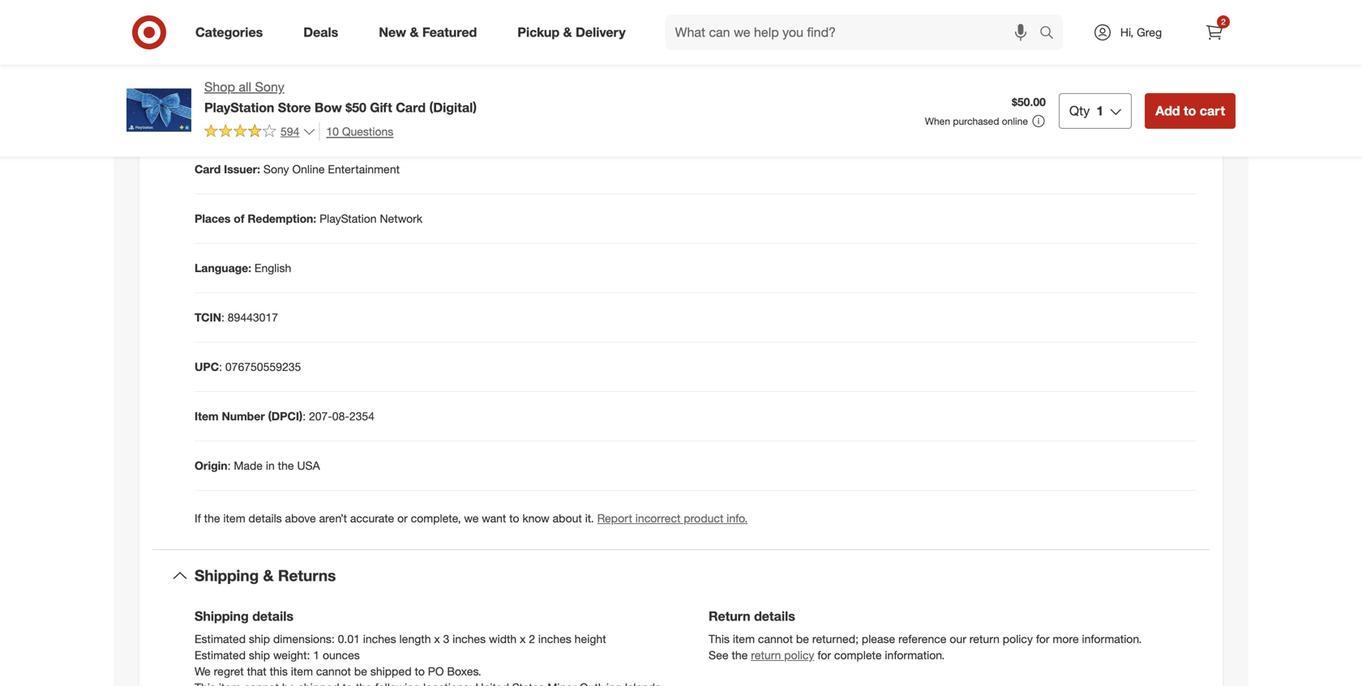 Task type: vqa. For each thing, say whether or not it's contained in the screenshot.


Task type: describe. For each thing, give the bounding box(es) containing it.
image of playstation store bow $50 gift card (digital) image
[[126, 78, 191, 143]]

incorrect
[[636, 512, 681, 526]]

$50
[[346, 100, 366, 115]]

qty
[[1069, 103, 1090, 119]]

2 x from the left
[[520, 632, 526, 647]]

1 horizontal spatial the
[[278, 459, 294, 473]]

redemption:
[[248, 212, 316, 226]]

cart
[[1200, 103, 1225, 119]]

: for made in the usa
[[228, 459, 231, 473]]

featured
[[422, 24, 477, 40]]

1 estimated from the top
[[195, 632, 246, 647]]

network
[[380, 212, 423, 226]]

new & featured
[[379, 24, 477, 40]]

height
[[575, 632, 606, 647]]

0 vertical spatial for
[[1036, 632, 1050, 647]]

item
[[195, 409, 219, 424]]

1 inside shipping details estimated ship dimensions: 0.01 inches length x 3 inches width x 2 inches height estimated ship weight: 1 ounces we regret that this item cannot be shipped to po boxes.
[[313, 649, 320, 663]]

in for email
[[322, 63, 331, 77]]

hi,
[[1121, 25, 1134, 39]]

10
[[326, 124, 339, 139]]

item inside shipping details estimated ship dimensions: 0.01 inches length x 3 inches width x 2 inches height estimated ship weight: 1 ounces we regret that this item cannot be shipped to po boxes.
[[291, 665, 313, 679]]

: left 207-
[[303, 409, 306, 424]]

gift
[[370, 100, 392, 115]]

the inside 'return details this item cannot be returned;  please reference our return policy for more information. see the return policy for complete information.'
[[732, 649, 748, 663]]

issuer:
[[224, 162, 260, 176]]

return policy link
[[751, 649, 814, 663]]

0 vertical spatial information.
[[1082, 632, 1142, 647]]

see
[[709, 649, 729, 663]]

to inside shipping details estimated ship dimensions: 0.01 inches length x 3 inches width x 2 inches height estimated ship weight: 1 ounces we regret that this item cannot be shipped to po boxes.
[[415, 665, 425, 679]]

width
[[489, 632, 517, 647]]

our
[[950, 632, 966, 647]]

length
[[399, 632, 431, 647]]

this
[[709, 632, 730, 647]]

0.01
[[338, 632, 360, 647]]

076750559235
[[225, 360, 301, 374]]

What can we help you find? suggestions appear below search field
[[665, 15, 1044, 50]]

1 ship from the top
[[249, 632, 270, 647]]

when
[[925, 115, 950, 127]]

sony for playstation
[[255, 79, 284, 95]]

entertainment
[[328, 162, 400, 176]]

questions
[[342, 124, 393, 139]]

search
[[1032, 26, 1071, 42]]

delivery
[[576, 24, 626, 40]]

be inside 'return details this item cannot be returned;  please reference our return policy for more information. see the return policy for complete information.'
[[796, 632, 809, 647]]

language:
[[195, 261, 251, 275]]

language: english
[[195, 261, 291, 275]]

0 vertical spatial 2
[[1221, 17, 1226, 27]]

3 inches from the left
[[538, 632, 571, 647]]

2 link
[[1197, 15, 1233, 50]]

1 x from the left
[[434, 632, 440, 647]]

format: download code in email
[[195, 63, 361, 77]]

more
[[1053, 632, 1079, 647]]

places
[[195, 212, 231, 226]]

report
[[597, 512, 632, 526]]

(digital)
[[429, 100, 477, 115]]

does
[[255, 14, 282, 28]]

card issuer: sony online entertainment
[[195, 162, 400, 176]]

want
[[482, 512, 506, 526]]

return
[[709, 609, 751, 625]]

shipping for shipping & returns
[[195, 567, 259, 586]]

594 link
[[204, 122, 316, 142]]

weight:
[[273, 649, 310, 663]]

format:
[[195, 63, 236, 77]]

please
[[862, 632, 895, 647]]

cannot inside shipping details estimated ship dimensions: 0.01 inches length x 3 inches width x 2 inches height estimated ship weight: 1 ounces we regret that this item cannot be shipped to po boxes.
[[316, 665, 351, 679]]

shipping details estimated ship dimensions: 0.01 inches length x 3 inches width x 2 inches height estimated ship weight: 1 ounces we regret that this item cannot be shipped to po boxes.
[[195, 609, 606, 679]]

shipping & returns button
[[152, 551, 1210, 602]]

not
[[285, 14, 303, 28]]

shipping for shipping details estimated ship dimensions: 0.01 inches length x 3 inches width x 2 inches height estimated ship weight: 1 ounces we regret that this item cannot be shipped to po boxes.
[[195, 609, 249, 625]]

upc : 076750559235
[[195, 360, 301, 374]]

0 horizontal spatial item
[[223, 512, 245, 526]]

qty 1
[[1069, 103, 1104, 119]]

po
[[428, 665, 444, 679]]

all
[[239, 79, 251, 95]]

or
[[397, 512, 408, 526]]

1 horizontal spatial policy
[[1003, 632, 1033, 647]]

594
[[281, 124, 300, 138]]

pickup & delivery
[[518, 24, 626, 40]]

item inside 'return details this item cannot be returned;  please reference our return policy for more information. see the return policy for complete information.'
[[733, 632, 755, 647]]

details left above
[[249, 512, 282, 526]]

returned;
[[812, 632, 859, 647]]

non-
[[261, 113, 287, 127]]

2 inches from the left
[[453, 632, 486, 647]]

deals
[[303, 24, 338, 40]]

info.
[[727, 512, 748, 526]]

boxes.
[[447, 665, 481, 679]]

greg
[[1137, 25, 1162, 39]]

shipped
[[370, 665, 412, 679]]

product
[[684, 512, 724, 526]]

code
[[293, 63, 319, 77]]

1 vertical spatial policy
[[784, 649, 814, 663]]

it.
[[585, 512, 594, 526]]

when purchased online
[[925, 115, 1028, 127]]

return details this item cannot be returned;  please reference our return policy for more information. see the return policy for complete information.
[[709, 609, 1142, 663]]

shop all sony playstation store bow $50 gift card (digital)
[[204, 79, 477, 115]]

shipping & returns
[[195, 567, 336, 586]]

if
[[195, 512, 201, 526]]

of
[[234, 212, 244, 226]]



Task type: locate. For each thing, give the bounding box(es) containing it.
0 vertical spatial 1
[[1097, 103, 1104, 119]]

0 horizontal spatial policy
[[784, 649, 814, 663]]

2
[[1221, 17, 1226, 27], [529, 632, 535, 647]]

the right "if"
[[204, 512, 220, 526]]

accurate
[[350, 512, 394, 526]]

details up return policy 'link'
[[754, 609, 795, 625]]

2 inside shipping details estimated ship dimensions: 0.01 inches length x 3 inches width x 2 inches height estimated ship weight: 1 ounces we regret that this item cannot be shipped to po boxes.
[[529, 632, 535, 647]]

0 vertical spatial ship
[[249, 632, 270, 647]]

playstation down entertainment
[[320, 212, 377, 226]]

1 horizontal spatial 2
[[1221, 17, 1226, 27]]

deals link
[[290, 15, 359, 50]]

estimated
[[195, 632, 246, 647], [195, 649, 246, 663]]

sony
[[255, 79, 284, 95], [263, 162, 289, 176]]

207-
[[309, 409, 332, 424]]

complete
[[834, 649, 882, 663]]

in
[[322, 63, 331, 77], [266, 459, 275, 473]]

0 horizontal spatial return
[[751, 649, 781, 663]]

inches right 0.01
[[363, 632, 396, 647]]

be inside shipping details estimated ship dimensions: 0.01 inches length x 3 inches width x 2 inches height estimated ship weight: 1 ounces we regret that this item cannot be shipped to po boxes.
[[354, 665, 367, 679]]

reloadable
[[287, 113, 340, 127]]

expiration: does not expire
[[195, 14, 339, 28]]

playstation down all
[[204, 100, 274, 115]]

sony inside shop all sony playstation store bow $50 gift card (digital)
[[255, 79, 284, 95]]

2 horizontal spatial item
[[733, 632, 755, 647]]

2 horizontal spatial to
[[1184, 103, 1196, 119]]

new
[[379, 24, 406, 40]]

number
[[222, 409, 265, 424]]

usa
[[297, 459, 320, 473]]

cannot inside 'return details this item cannot be returned;  please reference our return policy for more information. see the return policy for complete information.'
[[758, 632, 793, 647]]

1 vertical spatial in
[[266, 459, 275, 473]]

0 vertical spatial item
[[223, 512, 245, 526]]

cannot up return policy 'link'
[[758, 632, 793, 647]]

details
[[249, 512, 282, 526], [252, 609, 293, 625], [754, 609, 795, 625]]

0 horizontal spatial cannot
[[316, 665, 351, 679]]

0 horizontal spatial &
[[263, 567, 274, 586]]

2 vertical spatial to
[[415, 665, 425, 679]]

expiration:
[[195, 14, 252, 28]]

10 questions
[[326, 124, 393, 139]]

1 vertical spatial ship
[[249, 649, 270, 663]]

shipping up 'regret'
[[195, 609, 249, 625]]

1 inches from the left
[[363, 632, 396, 647]]

inches right 3
[[453, 632, 486, 647]]

08-
[[332, 409, 349, 424]]

complete,
[[411, 512, 461, 526]]

ounces
[[323, 649, 360, 663]]

the left usa
[[278, 459, 294, 473]]

bow
[[315, 100, 342, 115]]

1 horizontal spatial in
[[322, 63, 331, 77]]

& for pickup
[[563, 24, 572, 40]]

:
[[221, 311, 225, 325], [219, 360, 222, 374], [303, 409, 306, 424], [228, 459, 231, 473]]

x
[[434, 632, 440, 647], [520, 632, 526, 647]]

1 vertical spatial be
[[354, 665, 367, 679]]

89443017
[[228, 311, 278, 325]]

2 estimated from the top
[[195, 649, 246, 663]]

0 vertical spatial card
[[396, 100, 426, 115]]

card inside shop all sony playstation store bow $50 gift card (digital)
[[396, 100, 426, 115]]

0 vertical spatial estimated
[[195, 632, 246, 647]]

1 horizontal spatial &
[[410, 24, 419, 40]]

& for new
[[410, 24, 419, 40]]

above
[[285, 512, 316, 526]]

1 vertical spatial for
[[818, 649, 831, 663]]

1 down dimensions:
[[313, 649, 320, 663]]

1 horizontal spatial 1
[[1097, 103, 1104, 119]]

shipping down "if"
[[195, 567, 259, 586]]

reloadable:
[[195, 113, 258, 127]]

1 vertical spatial 1
[[313, 649, 320, 663]]

shipping inside shipping details estimated ship dimensions: 0.01 inches length x 3 inches width x 2 inches height estimated ship weight: 1 ounces we regret that this item cannot be shipped to po boxes.
[[195, 609, 249, 625]]

for left more
[[1036, 632, 1050, 647]]

1 vertical spatial the
[[204, 512, 220, 526]]

this
[[270, 665, 288, 679]]

policy
[[1003, 632, 1033, 647], [784, 649, 814, 663]]

in right made
[[266, 459, 275, 473]]

: left made
[[228, 459, 231, 473]]

that
[[247, 665, 267, 679]]

inches left height
[[538, 632, 571, 647]]

& right new
[[410, 24, 419, 40]]

email
[[334, 63, 361, 77]]

add to cart
[[1156, 103, 1225, 119]]

policy left more
[[1003, 632, 1033, 647]]

1 vertical spatial shipping
[[195, 609, 249, 625]]

to
[[1184, 103, 1196, 119], [509, 512, 519, 526], [415, 665, 425, 679]]

inches
[[363, 632, 396, 647], [453, 632, 486, 647], [538, 632, 571, 647]]

shop
[[204, 79, 235, 95]]

information. right more
[[1082, 632, 1142, 647]]

for down the returned;
[[818, 649, 831, 663]]

we
[[195, 665, 211, 679]]

0 horizontal spatial 1
[[313, 649, 320, 663]]

& for shipping
[[263, 567, 274, 586]]

1 vertical spatial playstation
[[320, 212, 377, 226]]

0 horizontal spatial x
[[434, 632, 440, 647]]

upc
[[195, 360, 219, 374]]

0 vertical spatial policy
[[1003, 632, 1033, 647]]

playstation for redemption:
[[320, 212, 377, 226]]

search button
[[1032, 15, 1071, 54]]

item down weight:
[[291, 665, 313, 679]]

1 horizontal spatial be
[[796, 632, 809, 647]]

policy down the returned;
[[784, 649, 814, 663]]

0 vertical spatial to
[[1184, 103, 1196, 119]]

0 horizontal spatial the
[[204, 512, 220, 526]]

2354
[[349, 409, 375, 424]]

& inside dropdown button
[[263, 567, 274, 586]]

0 horizontal spatial card
[[195, 162, 221, 176]]

playstation inside shop all sony playstation store bow $50 gift card (digital)
[[204, 100, 274, 115]]

2 horizontal spatial the
[[732, 649, 748, 663]]

return
[[970, 632, 1000, 647], [751, 649, 781, 663]]

english
[[255, 261, 291, 275]]

2 horizontal spatial inches
[[538, 632, 571, 647]]

1 vertical spatial return
[[751, 649, 781, 663]]

: for 89443017
[[221, 311, 225, 325]]

return right "see"
[[751, 649, 781, 663]]

1 horizontal spatial item
[[291, 665, 313, 679]]

in for the
[[266, 459, 275, 473]]

be
[[796, 632, 809, 647], [354, 665, 367, 679]]

categories
[[195, 24, 263, 40]]

2 ship from the top
[[249, 649, 270, 663]]

0 horizontal spatial information.
[[885, 649, 945, 663]]

0 horizontal spatial playstation
[[204, 100, 274, 115]]

1 vertical spatial cannot
[[316, 665, 351, 679]]

(dpci)
[[268, 409, 303, 424]]

places of redemption: playstation network
[[195, 212, 423, 226]]

shipping inside dropdown button
[[195, 567, 259, 586]]

sony left "online"
[[263, 162, 289, 176]]

0 horizontal spatial for
[[818, 649, 831, 663]]

in right 'code'
[[322, 63, 331, 77]]

add to cart button
[[1145, 93, 1236, 129]]

details up dimensions:
[[252, 609, 293, 625]]

playstation for sony
[[204, 100, 274, 115]]

if the item details above aren't accurate or complete, we want to know about it. report incorrect product info.
[[195, 512, 748, 526]]

tcin
[[195, 311, 221, 325]]

x left 3
[[434, 632, 440, 647]]

cannot down ounces
[[316, 665, 351, 679]]

information. down reference
[[885, 649, 945, 663]]

know
[[523, 512, 550, 526]]

regret
[[214, 665, 244, 679]]

2 shipping from the top
[[195, 609, 249, 625]]

1 horizontal spatial information.
[[1082, 632, 1142, 647]]

pickup & delivery link
[[504, 15, 646, 50]]

3
[[443, 632, 449, 647]]

2 right greg
[[1221, 17, 1226, 27]]

$50.00
[[1012, 95, 1046, 109]]

1 horizontal spatial playstation
[[320, 212, 377, 226]]

hi, greg
[[1121, 25, 1162, 39]]

1 right qty
[[1097, 103, 1104, 119]]

: left 89443017 on the left top of page
[[221, 311, 225, 325]]

1 horizontal spatial card
[[396, 100, 426, 115]]

: for 076750559235
[[219, 360, 222, 374]]

details for shipping
[[252, 609, 293, 625]]

purchased
[[953, 115, 999, 127]]

pickup
[[518, 24, 560, 40]]

item right this
[[733, 632, 755, 647]]

origin
[[195, 459, 228, 473]]

& inside "link"
[[410, 24, 419, 40]]

0 vertical spatial cannot
[[758, 632, 793, 647]]

0 vertical spatial sony
[[255, 79, 284, 95]]

1 horizontal spatial return
[[970, 632, 1000, 647]]

sony down download
[[255, 79, 284, 95]]

& left returns
[[263, 567, 274, 586]]

10 questions link
[[319, 122, 393, 141]]

0 vertical spatial in
[[322, 63, 331, 77]]

0 vertical spatial the
[[278, 459, 294, 473]]

card right gift
[[396, 100, 426, 115]]

be up return policy 'link'
[[796, 632, 809, 647]]

2 vertical spatial the
[[732, 649, 748, 663]]

the right "see"
[[732, 649, 748, 663]]

store
[[278, 100, 311, 115]]

0 horizontal spatial be
[[354, 665, 367, 679]]

card left issuer:
[[195, 162, 221, 176]]

1 vertical spatial to
[[509, 512, 519, 526]]

2 right width
[[529, 632, 535, 647]]

1 horizontal spatial cannot
[[758, 632, 793, 647]]

1 vertical spatial item
[[733, 632, 755, 647]]

report incorrect product info. button
[[597, 511, 748, 527]]

1
[[1097, 103, 1104, 119], [313, 649, 320, 663]]

0 vertical spatial return
[[970, 632, 1000, 647]]

dimensions:
[[273, 632, 335, 647]]

1 vertical spatial card
[[195, 162, 221, 176]]

details for return
[[754, 609, 795, 625]]

0 vertical spatial shipping
[[195, 567, 259, 586]]

for
[[1036, 632, 1050, 647], [818, 649, 831, 663]]

0 vertical spatial be
[[796, 632, 809, 647]]

2 vertical spatial item
[[291, 665, 313, 679]]

returns
[[278, 567, 336, 586]]

1 horizontal spatial inches
[[453, 632, 486, 647]]

1 vertical spatial estimated
[[195, 649, 246, 663]]

details inside 'return details this item cannot be returned;  please reference our return policy for more information. see the return policy for complete information.'
[[754, 609, 795, 625]]

categories link
[[182, 15, 283, 50]]

details inside shipping details estimated ship dimensions: 0.01 inches length x 3 inches width x 2 inches height estimated ship weight: 1 ounces we regret that this item cannot be shipped to po boxes.
[[252, 609, 293, 625]]

1 vertical spatial sony
[[263, 162, 289, 176]]

0 horizontal spatial in
[[266, 459, 275, 473]]

1 horizontal spatial for
[[1036, 632, 1050, 647]]

1 horizontal spatial to
[[509, 512, 519, 526]]

return right our
[[970, 632, 1000, 647]]

information.
[[1082, 632, 1142, 647], [885, 649, 945, 663]]

1 vertical spatial 2
[[529, 632, 535, 647]]

0 vertical spatial playstation
[[204, 100, 274, 115]]

2 horizontal spatial &
[[563, 24, 572, 40]]

1 shipping from the top
[[195, 567, 259, 586]]

1 vertical spatial information.
[[885, 649, 945, 663]]

1 horizontal spatial x
[[520, 632, 526, 647]]

reference
[[899, 632, 947, 647]]

0 horizontal spatial to
[[415, 665, 425, 679]]

to inside button
[[1184, 103, 1196, 119]]

& right pickup
[[563, 24, 572, 40]]

item right "if"
[[223, 512, 245, 526]]

sony for online
[[263, 162, 289, 176]]

to left po
[[415, 665, 425, 679]]

0 horizontal spatial inches
[[363, 632, 396, 647]]

x right width
[[520, 632, 526, 647]]

to right add
[[1184, 103, 1196, 119]]

reloadable: non-reloadable
[[195, 113, 340, 127]]

be down ounces
[[354, 665, 367, 679]]

0 horizontal spatial 2
[[529, 632, 535, 647]]

: left 076750559235 in the left of the page
[[219, 360, 222, 374]]

to right want on the bottom
[[509, 512, 519, 526]]



